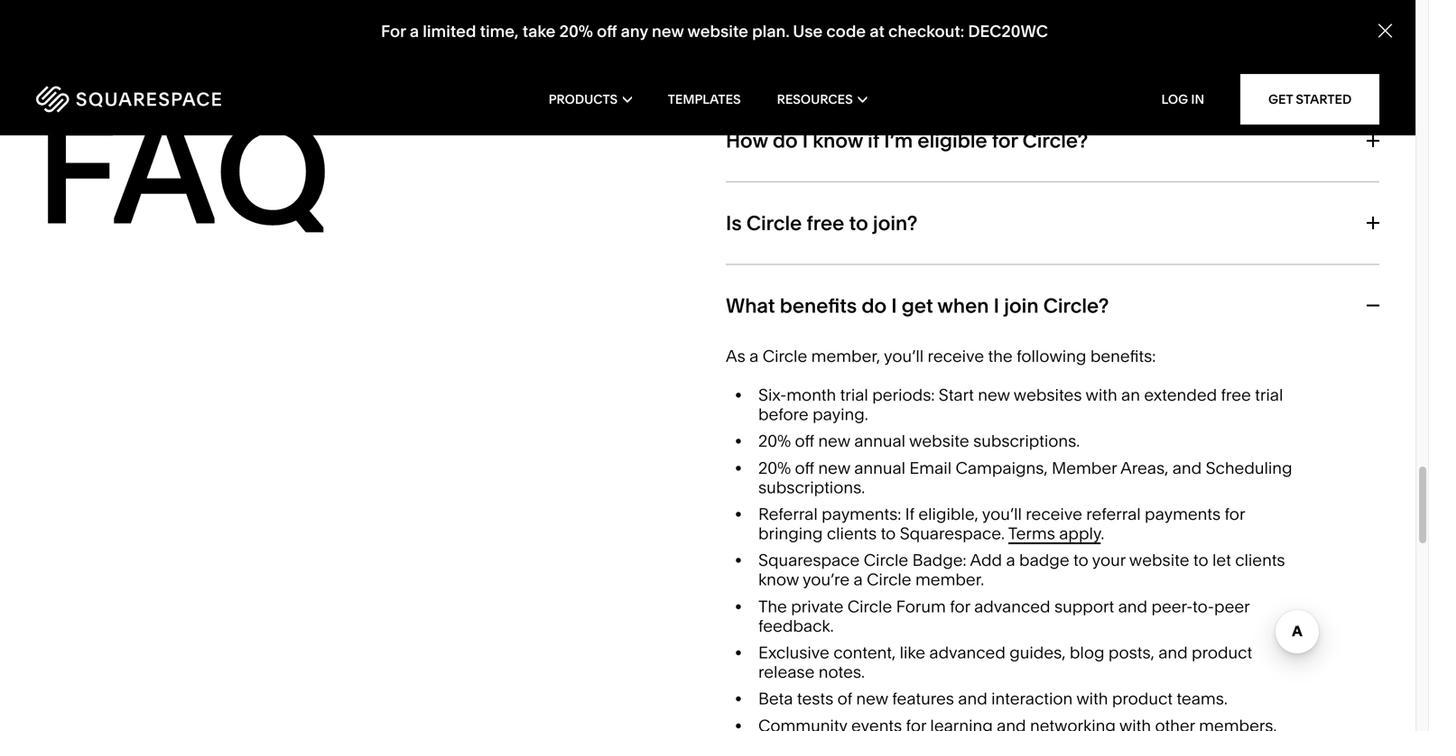 Task type: locate. For each thing, give the bounding box(es) containing it.
0 vertical spatial with
[[1086, 385, 1117, 405]]

i'm
[[884, 128, 913, 153]]

resources
[[777, 92, 853, 107]]

1 vertical spatial 20%
[[758, 431, 791, 451]]

subscriptions. up campaigns,
[[973, 431, 1080, 451]]

0 horizontal spatial subscriptions.
[[758, 477, 865, 497]]

0 horizontal spatial know
[[758, 570, 799, 590]]

receive inside "referral payments: if eligible, you'll receive referral payments for bringing clients to squarespace."
[[1026, 504, 1082, 524]]

a
[[410, 21, 419, 41], [749, 346, 759, 366], [1006, 550, 1015, 570], [854, 570, 863, 590]]

20% up referral
[[758, 458, 791, 478]]

1 horizontal spatial free
[[1221, 385, 1251, 405]]

get started
[[1268, 92, 1352, 107]]

new right of
[[856, 689, 888, 709]]

0 vertical spatial circle?
[[1022, 128, 1088, 153]]

time,
[[480, 21, 519, 41]]

a right you're
[[854, 570, 863, 590]]

1 vertical spatial website
[[909, 431, 969, 451]]

support
[[1054, 597, 1114, 616]]

as a circle member, you'll receive the following benefits:
[[726, 346, 1156, 366]]

i left get
[[891, 293, 897, 318]]

trial
[[840, 385, 868, 405], [1255, 385, 1283, 405]]

1 annual from the top
[[854, 431, 906, 451]]

circle down if
[[864, 550, 908, 570]]

advanced right like
[[929, 643, 1006, 663]]

0 horizontal spatial clients
[[827, 524, 877, 543]]

you'll inside "referral payments: if eligible, you'll receive referral payments for bringing clients to squarespace."
[[982, 504, 1022, 524]]

the
[[758, 597, 787, 616]]

with down the blog
[[1076, 689, 1108, 709]]

20% down the before
[[758, 431, 791, 451]]

content,
[[833, 643, 896, 663]]

1 horizontal spatial product
[[1192, 643, 1252, 663]]

started
[[1296, 92, 1352, 107]]

receive up start
[[928, 346, 984, 366]]

0 vertical spatial 20%
[[559, 21, 593, 41]]

before
[[758, 404, 809, 424]]

join
[[1004, 293, 1039, 318]]

how
[[726, 128, 768, 153]]

1 vertical spatial for
[[1225, 504, 1245, 524]]

benefits:
[[1090, 346, 1156, 366]]

0 vertical spatial clients
[[827, 524, 877, 543]]

circle? for what benefits do i get when i join circle?
[[1043, 293, 1109, 318]]

areas,
[[1120, 458, 1169, 478]]

0 horizontal spatial product
[[1112, 689, 1173, 709]]

2 vertical spatial website
[[1129, 550, 1189, 570]]

1 horizontal spatial trial
[[1255, 385, 1283, 405]]

eligible
[[918, 128, 987, 153]]

bringing
[[758, 524, 823, 543]]

1 vertical spatial do
[[862, 293, 887, 318]]

new right start
[[978, 385, 1010, 405]]

new
[[652, 21, 684, 41], [978, 385, 1010, 405], [818, 431, 850, 451], [818, 458, 850, 478], [856, 689, 888, 709]]

clients right let
[[1235, 550, 1285, 570]]

new inside squarespace circle badge: add a badge to your website to let clients know you're a circle member. the private circle forum for advanced support and peer-to-peer feedback. exclusive content, like advanced guides, blog posts, and product release notes. beta tests of new features and interaction with product teams.
[[856, 689, 888, 709]]

1 vertical spatial you'll
[[982, 504, 1022, 524]]

receive
[[928, 346, 984, 366], [1026, 504, 1082, 524]]

for
[[381, 21, 406, 41]]

1 horizontal spatial website
[[909, 431, 969, 451]]

clients up squarespace
[[827, 524, 877, 543]]

let
[[1212, 550, 1231, 570]]

know up the
[[758, 570, 799, 590]]

with inside squarespace circle badge: add a badge to your website to let clients know you're a circle member. the private circle forum for advanced support and peer-to-peer feedback. exclusive content, like advanced guides, blog posts, and product release notes. beta tests of new features and interaction with product teams.
[[1076, 689, 1108, 709]]

trial down 'member,'
[[840, 385, 868, 405]]

at
[[870, 21, 885, 41]]

website left plan.
[[687, 21, 748, 41]]

website inside six-month trial periods: start new websites with an extended free trial before paying. 20% off new annual website subscriptions. 20% off new annual email campaigns, member areas, and scheduling subscriptions.
[[909, 431, 969, 451]]

with
[[1086, 385, 1117, 405], [1076, 689, 1108, 709]]

advanced up guides,
[[974, 597, 1050, 616]]

0 vertical spatial subscriptions.
[[973, 431, 1080, 451]]

an
[[1121, 385, 1140, 405]]

2 horizontal spatial for
[[1225, 504, 1245, 524]]

know
[[813, 128, 863, 153], [758, 570, 799, 590]]

get
[[1268, 92, 1293, 107]]

annual down paying.
[[854, 431, 906, 451]]

i down resources at top
[[802, 128, 808, 153]]

advanced
[[974, 597, 1050, 616], [929, 643, 1006, 663]]

a right add
[[1006, 550, 1015, 570]]

get
[[902, 293, 933, 318]]

what benefits do i get when i join circle?
[[726, 293, 1109, 318]]

0 vertical spatial website
[[687, 21, 748, 41]]

new up payments:
[[818, 458, 850, 478]]

you're
[[803, 570, 850, 590]]

and right the posts, at the right bottom of the page
[[1158, 643, 1188, 663]]

squarespace circle badge: add a badge to your website to let clients know you're a circle member. the private circle forum for advanced support and peer-to-peer feedback. exclusive content, like advanced guides, blog posts, and product release notes. beta tests of new features and interaction with product teams.
[[758, 550, 1285, 709]]

you'll for member,
[[884, 346, 924, 366]]

with left an at the bottom right of the page
[[1086, 385, 1117, 405]]

product down peer
[[1192, 643, 1252, 663]]

badge:
[[912, 550, 966, 570]]

0 vertical spatial annual
[[854, 431, 906, 451]]

features
[[892, 689, 954, 709]]

0 horizontal spatial trial
[[840, 385, 868, 405]]

forum
[[896, 597, 946, 616]]

1 vertical spatial with
[[1076, 689, 1108, 709]]

log             in
[[1161, 92, 1204, 107]]

to left if
[[881, 524, 896, 543]]

product down the posts, at the right bottom of the page
[[1112, 689, 1173, 709]]

take
[[522, 21, 556, 41]]

receive up badge
[[1026, 504, 1082, 524]]

website
[[687, 21, 748, 41], [909, 431, 969, 451], [1129, 550, 1189, 570]]

2 horizontal spatial website
[[1129, 550, 1189, 570]]

payments:
[[822, 504, 901, 524]]

private
[[791, 597, 844, 616]]

trial up the scheduling
[[1255, 385, 1283, 405]]

0 vertical spatial off
[[597, 21, 617, 41]]

free left join? at the top
[[807, 211, 844, 235]]

1 horizontal spatial receive
[[1026, 504, 1082, 524]]

1 vertical spatial subscriptions.
[[758, 477, 865, 497]]

subscriptions. up referral
[[758, 477, 865, 497]]

start
[[939, 385, 974, 405]]

and inside six-month trial periods: start new websites with an extended free trial before paying. 20% off new annual website subscriptions. 20% off new annual email campaigns, member areas, and scheduling subscriptions.
[[1172, 458, 1202, 478]]

eligible,
[[918, 504, 978, 524]]

off
[[597, 21, 617, 41], [795, 431, 814, 451], [795, 458, 814, 478]]

you'll
[[884, 346, 924, 366], [982, 504, 1022, 524]]

teams.
[[1177, 689, 1228, 709]]

use
[[793, 21, 823, 41]]

0 horizontal spatial for
[[950, 597, 970, 616]]

for inside "referral payments: if eligible, you'll receive referral payments for bringing clients to squarespace."
[[1225, 504, 1245, 524]]

know left the "if"
[[813, 128, 863, 153]]

apply
[[1059, 524, 1101, 543]]

off down the before
[[795, 431, 814, 451]]

2 vertical spatial 20%
[[758, 458, 791, 478]]

1 vertical spatial annual
[[854, 458, 906, 478]]

0 horizontal spatial free
[[807, 211, 844, 235]]

for right eligible
[[992, 128, 1018, 153]]

0 vertical spatial know
[[813, 128, 863, 153]]

1 vertical spatial circle?
[[1043, 293, 1109, 318]]

website up "email"
[[909, 431, 969, 451]]

terms
[[1008, 524, 1055, 543]]

annual up payments:
[[854, 458, 906, 478]]

log             in link
[[1161, 92, 1204, 107]]

member,
[[811, 346, 880, 366]]

to left let
[[1193, 550, 1208, 570]]

2 vertical spatial for
[[950, 597, 970, 616]]

1 vertical spatial know
[[758, 570, 799, 590]]

a right for
[[410, 21, 419, 41]]

circle up content,
[[847, 597, 892, 616]]

i left join
[[994, 293, 999, 318]]

1 vertical spatial clients
[[1235, 550, 1285, 570]]

0 vertical spatial you'll
[[884, 346, 924, 366]]

1 vertical spatial free
[[1221, 385, 1251, 405]]

add
[[970, 550, 1002, 570]]

website up peer-
[[1129, 550, 1189, 570]]

campaigns,
[[956, 458, 1048, 478]]

you'll down campaigns,
[[982, 504, 1022, 524]]

1 vertical spatial product
[[1112, 689, 1173, 709]]

1 horizontal spatial do
[[862, 293, 887, 318]]

0 vertical spatial do
[[773, 128, 798, 153]]

free right extended
[[1221, 385, 1251, 405]]

for down member.
[[950, 597, 970, 616]]

1 trial from the left
[[840, 385, 868, 405]]

and right areas,
[[1172, 458, 1202, 478]]

for up let
[[1225, 504, 1245, 524]]

for
[[992, 128, 1018, 153], [1225, 504, 1245, 524], [950, 597, 970, 616]]

you'll for eligible,
[[982, 504, 1022, 524]]

i
[[802, 128, 808, 153], [891, 293, 897, 318], [994, 293, 999, 318]]

off left the any
[[597, 21, 617, 41]]

1 vertical spatial off
[[795, 431, 814, 451]]

you'll up periods:
[[884, 346, 924, 366]]

any
[[621, 21, 648, 41]]

free
[[807, 211, 844, 235], [1221, 385, 1251, 405]]

in
[[1191, 92, 1204, 107]]

the
[[988, 346, 1013, 366]]

payments
[[1145, 504, 1221, 524]]

2 vertical spatial off
[[795, 458, 814, 478]]

is
[[726, 211, 742, 235]]

1 vertical spatial receive
[[1026, 504, 1082, 524]]

1 horizontal spatial you'll
[[982, 504, 1022, 524]]

0 horizontal spatial do
[[773, 128, 798, 153]]

off up referral
[[795, 458, 814, 478]]

0 vertical spatial for
[[992, 128, 1018, 153]]

do right how
[[773, 128, 798, 153]]

code
[[826, 21, 866, 41]]

feedback.
[[758, 616, 834, 636]]

0 vertical spatial product
[[1192, 643, 1252, 663]]

20% right take
[[559, 21, 593, 41]]

0 vertical spatial receive
[[928, 346, 984, 366]]

0 horizontal spatial receive
[[928, 346, 984, 366]]

20%
[[559, 21, 593, 41], [758, 431, 791, 451], [758, 458, 791, 478]]

annual
[[854, 431, 906, 451], [854, 458, 906, 478]]

1 horizontal spatial clients
[[1235, 550, 1285, 570]]

exclusive
[[758, 643, 830, 663]]

do left get
[[862, 293, 887, 318]]

circle?
[[1022, 128, 1088, 153], [1043, 293, 1109, 318]]

0 horizontal spatial you'll
[[884, 346, 924, 366]]

your
[[1092, 550, 1126, 570]]



Task type: describe. For each thing, give the bounding box(es) containing it.
terms apply .
[[1008, 524, 1104, 543]]

templates link
[[668, 63, 741, 135]]

checkout:
[[888, 21, 964, 41]]

website inside squarespace circle badge: add a badge to your website to let clients know you're a circle member. the private circle forum for advanced support and peer-to-peer feedback. exclusive content, like advanced guides, blog posts, and product release notes. beta tests of new features and interaction with product teams.
[[1129, 550, 1189, 570]]

terms apply link
[[1008, 524, 1101, 544]]

peer
[[1214, 597, 1250, 616]]

if
[[868, 128, 879, 153]]

clients inside squarespace circle badge: add a badge to your website to let clients know you're a circle member. the private circle forum for advanced support and peer-to-peer feedback. exclusive content, like advanced guides, blog posts, and product release notes. beta tests of new features and interaction with product teams.
[[1235, 550, 1285, 570]]

products button
[[549, 63, 632, 135]]

member.
[[915, 570, 984, 590]]

and left peer-
[[1118, 597, 1147, 616]]

2 horizontal spatial i
[[994, 293, 999, 318]]

and right features
[[958, 689, 987, 709]]

referral
[[1086, 504, 1141, 524]]

join?
[[873, 211, 918, 235]]

products
[[549, 92, 618, 107]]

six-
[[758, 385, 787, 405]]

paying.
[[813, 404, 868, 424]]

squarespace.
[[900, 524, 1005, 543]]

to left join? at the top
[[849, 211, 868, 235]]

like
[[900, 643, 925, 663]]

six-month trial periods: start new websites with an extended free trial before paying. 20% off new annual website subscriptions. 20% off new annual email campaigns, member areas, and scheduling subscriptions.
[[758, 385, 1292, 497]]

1 horizontal spatial know
[[813, 128, 863, 153]]

receive for referral
[[1026, 504, 1082, 524]]

posts,
[[1109, 643, 1154, 663]]

0 horizontal spatial website
[[687, 21, 748, 41]]

plan.
[[752, 21, 790, 41]]

circle? for how do i know if i'm eligible for circle?
[[1022, 128, 1088, 153]]

member
[[1052, 458, 1117, 478]]

blog
[[1070, 643, 1105, 663]]

new right the any
[[652, 21, 684, 41]]

squarespace logo image
[[36, 86, 221, 113]]

of
[[837, 689, 852, 709]]

get started link
[[1241, 74, 1379, 125]]

as
[[726, 346, 745, 366]]

squarespace logo link
[[36, 86, 305, 113]]

free inside six-month trial periods: start new websites with an extended free trial before paying. 20% off new annual website subscriptions. 20% off new annual email campaigns, member areas, and scheduling subscriptions.
[[1221, 385, 1251, 405]]

beta
[[758, 689, 793, 709]]

circle up six-
[[763, 346, 807, 366]]

extended
[[1144, 385, 1217, 405]]

0 vertical spatial free
[[807, 211, 844, 235]]

templates
[[668, 92, 741, 107]]

1 horizontal spatial i
[[891, 293, 897, 318]]

to down "apply"
[[1073, 550, 1089, 570]]

badge
[[1019, 550, 1069, 570]]

tests
[[797, 689, 833, 709]]

faq
[[36, 83, 331, 261]]

know inside squarespace circle badge: add a badge to your website to let clients know you're a circle member. the private circle forum for advanced support and peer-to-peer feedback. exclusive content, like advanced guides, blog posts, and product release notes. beta tests of new features and interaction with product teams.
[[758, 570, 799, 590]]

clients inside "referral payments: if eligible, you'll receive referral payments for bringing clients to squarespace."
[[827, 524, 877, 543]]

log
[[1161, 92, 1188, 107]]

release
[[758, 662, 815, 682]]

2 trial from the left
[[1255, 385, 1283, 405]]

squarespace
[[758, 550, 860, 570]]

when
[[937, 293, 989, 318]]

1 horizontal spatial for
[[992, 128, 1018, 153]]

a right 'as'
[[749, 346, 759, 366]]

0 vertical spatial advanced
[[974, 597, 1050, 616]]

websites
[[1014, 385, 1082, 405]]

for inside squarespace circle badge: add a badge to your website to let clients know you're a circle member. the private circle forum for advanced support and peer-to-peer feedback. exclusive content, like advanced guides, blog posts, and product release notes. beta tests of new features and interaction with product teams.
[[950, 597, 970, 616]]

is circle free to join?
[[726, 211, 918, 235]]

notes.
[[819, 662, 865, 682]]

scheduling
[[1206, 458, 1292, 478]]

receive for the
[[928, 346, 984, 366]]

.
[[1101, 524, 1104, 543]]

interaction
[[991, 689, 1073, 709]]

how do i know if i'm eligible for circle?
[[726, 128, 1088, 153]]

to-
[[1193, 597, 1214, 616]]

peer-
[[1151, 597, 1193, 616]]

referral
[[758, 504, 818, 524]]

with inside six-month trial periods: start new websites with an extended free trial before paying. 20% off new annual website subscriptions. 20% off new annual email campaigns, member areas, and scheduling subscriptions.
[[1086, 385, 1117, 405]]

new down paying.
[[818, 431, 850, 451]]

2 annual from the top
[[854, 458, 906, 478]]

for a limited time, take 20% off any new website plan. use code at checkout: dec20wc
[[381, 21, 1048, 41]]

month
[[787, 385, 836, 405]]

guides,
[[1010, 643, 1066, 663]]

1 vertical spatial advanced
[[929, 643, 1006, 663]]

circle up "forum"
[[867, 570, 911, 590]]

periods:
[[872, 385, 935, 405]]

limited
[[423, 21, 476, 41]]

benefits
[[780, 293, 857, 318]]

to inside "referral payments: if eligible, you'll receive referral payments for bringing clients to squarespace."
[[881, 524, 896, 543]]

email
[[909, 458, 952, 478]]

0 horizontal spatial i
[[802, 128, 808, 153]]

1 horizontal spatial subscriptions.
[[973, 431, 1080, 451]]

if
[[905, 504, 914, 524]]

following
[[1017, 346, 1086, 366]]

resources button
[[777, 63, 867, 135]]

circle right "is"
[[746, 211, 802, 235]]

referral payments: if eligible, you'll receive referral payments for bringing clients to squarespace.
[[758, 504, 1245, 543]]



Task type: vqa. For each thing, say whether or not it's contained in the screenshot.
for within the Squarespace Circle Badge: Add a badge to your website to let clients know you're a Circle member. The private Circle Forum for advanced support and peer-to-peer feedback. Exclusive content, like advanced guides, blog posts, and product release notes. Beta tests of new features and interaction with product teams.
yes



